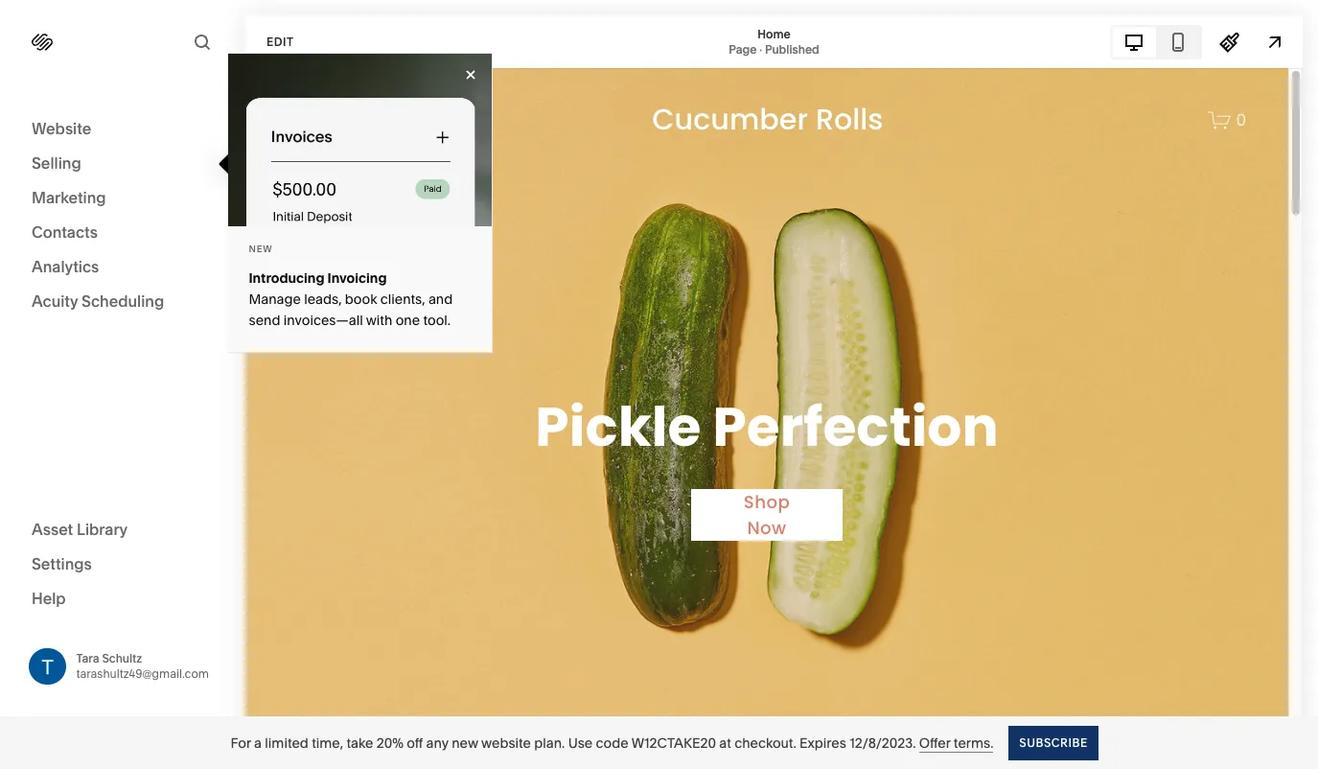 Task type: vqa. For each thing, say whether or not it's contained in the screenshot.
leads,
yes



Task type: locate. For each thing, give the bounding box(es) containing it.
off
[[407, 734, 423, 752]]

introducing invoicing manage leads, book clients, and send invoices—all with one tool.
[[249, 270, 453, 329]]

acuity
[[32, 292, 78, 311]]

settings
[[32, 554, 92, 573]]

tool.
[[423, 312, 451, 329]]

published
[[765, 42, 820, 56]]

home
[[758, 26, 791, 41]]

marketing
[[32, 188, 106, 207]]

code
[[596, 734, 629, 752]]

marketing link
[[32, 187, 213, 210]]

asset
[[32, 519, 73, 539]]

use
[[568, 734, 593, 752]]

settings link
[[32, 553, 213, 576]]

new
[[249, 244, 273, 254]]

offer terms. link
[[920, 734, 994, 753]]

take
[[347, 734, 373, 752]]

invoices—all
[[284, 312, 363, 329]]

plan.
[[535, 734, 565, 752]]

send
[[249, 312, 280, 329]]

selling
[[32, 153, 81, 173]]

20%
[[377, 734, 404, 752]]

tab list
[[1113, 26, 1201, 57]]

with
[[366, 312, 393, 329]]

acuity scheduling
[[32, 292, 164, 311]]

clients,
[[381, 291, 425, 308]]

one
[[396, 312, 420, 329]]

asset library link
[[32, 518, 213, 541]]

book
[[345, 291, 377, 308]]

introducing
[[249, 270, 325, 287]]

tara schultz tarashultz49@gmail.com
[[76, 651, 209, 681]]

for a limited time, take 20% off any new website plan. use code w12ctake20 at checkout. expires 12/8/2023. offer terms.
[[231, 734, 994, 752]]

invoicing
[[328, 270, 387, 287]]

acuity scheduling link
[[32, 291, 213, 314]]

analytics link
[[32, 256, 213, 279]]

limited
[[265, 734, 309, 752]]

time,
[[312, 734, 343, 752]]

a
[[254, 734, 262, 752]]

manage
[[249, 291, 301, 308]]



Task type: describe. For each thing, give the bounding box(es) containing it.
contacts link
[[32, 222, 213, 245]]

contacts
[[32, 223, 98, 242]]

library
[[77, 519, 128, 539]]

scheduling
[[82, 292, 164, 311]]

website link
[[32, 118, 213, 141]]

offer
[[920, 734, 951, 752]]

subscribe button
[[1009, 726, 1099, 760]]

edit button
[[254, 24, 306, 59]]

expires
[[800, 734, 847, 752]]

checkout.
[[735, 734, 797, 752]]

website
[[481, 734, 531, 752]]

·
[[760, 42, 763, 56]]

terms.
[[954, 734, 994, 752]]

at
[[720, 734, 732, 752]]

tarashultz49@gmail.com
[[76, 666, 209, 681]]

for
[[231, 734, 251, 752]]

w12ctake20
[[632, 734, 717, 752]]

website
[[32, 119, 91, 138]]

new
[[452, 734, 478, 752]]

selling link
[[32, 153, 213, 176]]

any
[[426, 734, 449, 752]]

schultz
[[102, 651, 142, 665]]

home page · published
[[729, 26, 820, 56]]

tara
[[76, 651, 99, 665]]

help link
[[32, 588, 66, 609]]

subscribe
[[1020, 735, 1088, 750]]

asset library
[[32, 519, 128, 539]]

12/8/2023.
[[850, 734, 916, 752]]

help
[[32, 588, 66, 608]]

and
[[429, 291, 453, 308]]

analytics
[[32, 257, 99, 276]]

leads,
[[304, 291, 342, 308]]

page
[[729, 42, 757, 56]]

edit
[[267, 34, 294, 48]]



